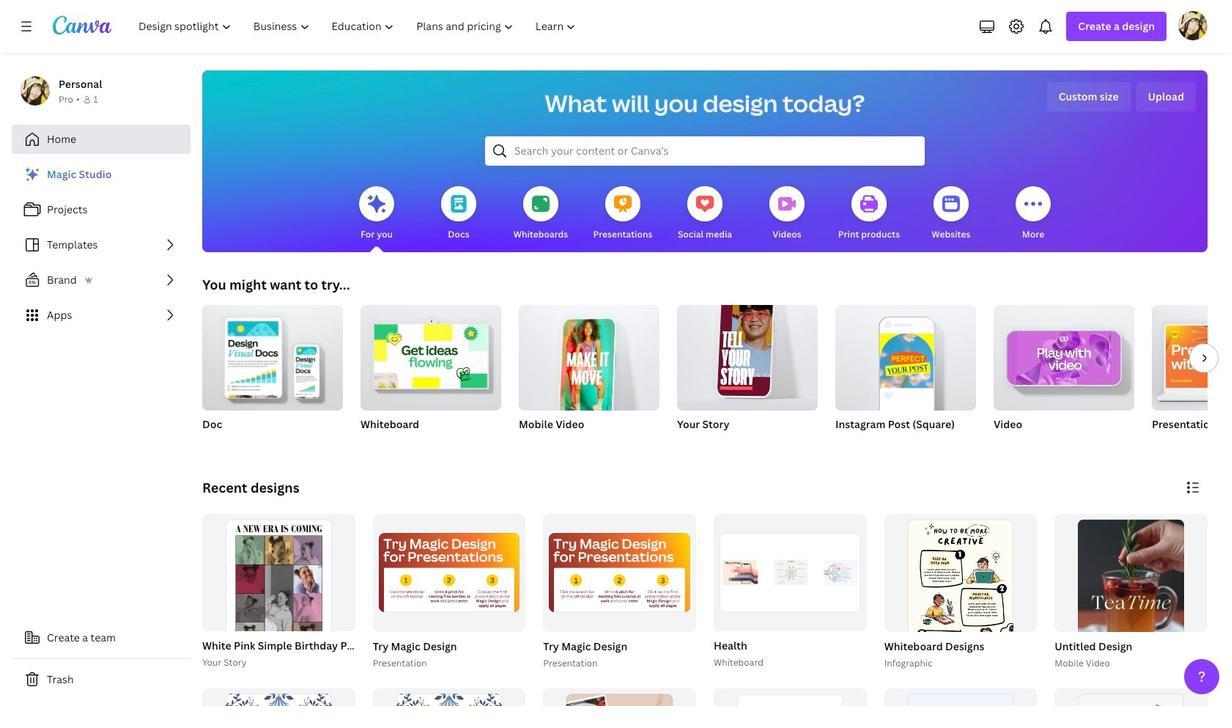 Task type: vqa. For each thing, say whether or not it's contained in the screenshot.
list
yes



Task type: describe. For each thing, give the bounding box(es) containing it.
stephanie aranda image
[[1179, 11, 1208, 40]]

Search search field
[[515, 137, 896, 165]]



Task type: locate. For each thing, give the bounding box(es) containing it.
None search field
[[485, 136, 925, 166]]

list
[[12, 160, 191, 330]]

group
[[677, 296, 818, 450], [677, 296, 818, 411], [202, 299, 343, 450], [202, 299, 343, 411], [361, 299, 501, 450], [361, 299, 501, 411], [519, 299, 660, 450], [519, 299, 660, 419], [994, 299, 1135, 450], [994, 299, 1135, 411], [836, 305, 977, 450], [1153, 305, 1232, 450], [1153, 305, 1232, 411], [199, 514, 500, 706], [202, 514, 355, 706], [370, 514, 526, 670], [373, 514, 526, 632], [541, 514, 697, 670], [544, 514, 697, 632], [711, 514, 867, 670], [882, 514, 1038, 706], [1052, 514, 1208, 706], [1055, 514, 1208, 706], [202, 688, 355, 706], [373, 688, 526, 706], [544, 688, 697, 706], [714, 688, 867, 706], [885, 688, 1038, 706], [1055, 688, 1208, 706]]

top level navigation element
[[129, 12, 589, 41]]



